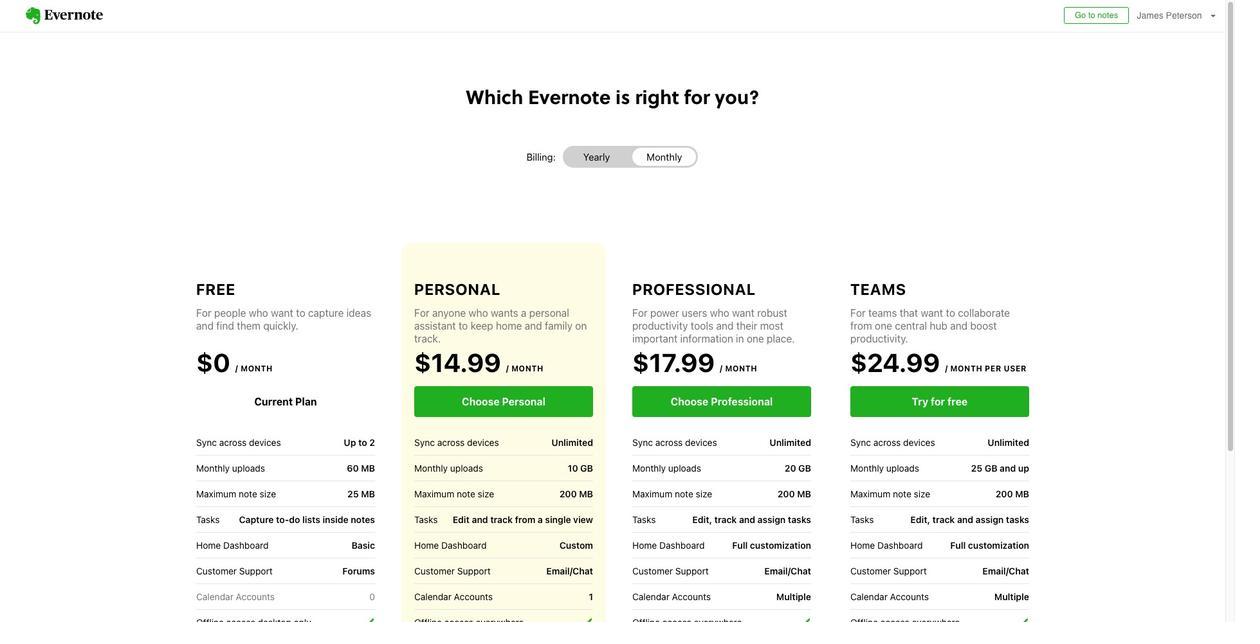 Task type: describe. For each thing, give the bounding box(es) containing it.
month for $17.99
[[725, 364, 757, 374]]

sync for 10 gb
[[414, 437, 435, 448]]

for for professional
[[632, 307, 648, 319]]

evernote
[[528, 83, 611, 110]]

calendar for 20
[[632, 591, 670, 602]]

go to notes link
[[1064, 7, 1129, 24]]

edit and track from a single view
[[453, 515, 593, 526]]

edit, track and assign tasks for 20
[[692, 515, 811, 526]]

ideas
[[346, 307, 371, 319]]

devices for 20 gb
[[685, 437, 717, 448]]

basic
[[352, 540, 375, 551]]

devices for 10 gb
[[467, 437, 499, 448]]

is
[[615, 83, 630, 110]]

personal
[[502, 396, 546, 408]]

go
[[1075, 10, 1086, 20]]

200 mb for 20 gb
[[778, 489, 811, 500]]

calendar accounts for 10 gb
[[414, 591, 493, 602]]

customer for 10 gb
[[414, 566, 455, 577]]

home dashboard for 25 gb and up
[[850, 540, 923, 551]]

assign for 25
[[976, 515, 1004, 526]]

calendar accounts for 25 gb and up
[[850, 591, 929, 602]]

calendar accounts for 20 gb
[[632, 591, 711, 602]]

10
[[568, 463, 578, 474]]

wants
[[491, 307, 518, 319]]

try for free button
[[850, 387, 1029, 417]]

/ for $14.99
[[506, 364, 509, 374]]

track for 20
[[714, 515, 737, 526]]

1 vertical spatial notes
[[351, 515, 375, 526]]

capture to-do lists inside notes
[[239, 515, 375, 526]]

which
[[466, 83, 523, 110]]

customization for 25
[[968, 540, 1029, 551]]

support for 10 gb
[[457, 566, 491, 577]]

them
[[237, 320, 261, 332]]

current plan button
[[196, 387, 375, 417]]

note for 20 gb
[[675, 489, 693, 499]]

collaborate
[[958, 307, 1010, 319]]

to inside the for teams that want to collaborate from one central hub and boost productivity.
[[946, 307, 955, 319]]

peterson
[[1166, 10, 1202, 21]]

sync across devices for 60
[[196, 437, 281, 448]]

$0
[[196, 347, 230, 378]]

email/chat for 20 gb
[[764, 566, 811, 577]]

unlimited for 10 gb
[[552, 437, 593, 448]]

user
[[1004, 364, 1027, 374]]

custom
[[559, 540, 593, 551]]

unlimited for 20 gb
[[770, 437, 811, 448]]

0
[[369, 592, 375, 603]]

james
[[1137, 10, 1163, 21]]

note for 10 gb
[[457, 489, 475, 499]]

dashboard for 60 mb
[[223, 540, 269, 551]]

note for 60 mb
[[239, 489, 257, 499]]

customer support for 20 gb
[[632, 566, 709, 577]]

power
[[650, 307, 679, 319]]

tasks for 25 gb and up
[[1006, 515, 1029, 526]]

monthly uploads for 10 gb
[[414, 463, 483, 474]]

20 gb
[[785, 463, 811, 474]]

200 for 20
[[778, 489, 795, 500]]

free
[[947, 396, 968, 408]]

capture
[[239, 515, 274, 526]]

yearly
[[583, 151, 610, 163]]

size for 20 gb
[[696, 489, 712, 499]]

across for 10
[[437, 437, 465, 448]]

calendar for 25
[[850, 591, 888, 602]]

25 mb
[[347, 489, 375, 500]]

up to 2
[[344, 437, 375, 448]]

single
[[545, 515, 571, 526]]

mb right 60
[[361, 463, 375, 474]]

full customization for 20
[[732, 540, 811, 551]]

choose professional button
[[632, 387, 811, 417]]

a for tasks
[[538, 515, 543, 526]]

home for 10
[[414, 540, 439, 551]]

sync for 25 gb and up
[[850, 437, 871, 448]]

important
[[632, 333, 678, 345]]

monthly for 25 gb and up
[[850, 463, 884, 474]]

for teams that want to collaborate from one central hub and boost productivity.
[[850, 307, 1010, 345]]

accounts for 25 gb and up
[[890, 591, 929, 602]]

do
[[289, 515, 300, 526]]

personal
[[529, 307, 569, 319]]

monthly for 60 mb
[[196, 463, 230, 474]]

gb for 20
[[798, 463, 811, 474]]

billing:
[[527, 151, 556, 163]]

across for 25
[[873, 437, 901, 448]]

month for $14.99
[[511, 364, 544, 374]]

keep
[[471, 320, 493, 332]]

tasks for 10
[[414, 514, 438, 525]]

family
[[545, 320, 573, 332]]

for people who want to capture ideas and find them quickly.
[[196, 307, 371, 332]]

place.
[[767, 333, 795, 345]]

20
[[785, 463, 796, 474]]

devices for 60 mb
[[249, 437, 281, 448]]

inside
[[323, 515, 348, 526]]

that
[[900, 307, 918, 319]]

customer support for 60 mb
[[196, 566, 273, 577]]

choose personal
[[462, 396, 546, 408]]

go to notes
[[1075, 10, 1118, 20]]

1
[[589, 592, 593, 603]]

and inside the for teams that want to collaborate from one central hub and boost productivity.
[[950, 320, 968, 332]]

note for 25 gb and up
[[893, 489, 911, 499]]

home for 60
[[196, 540, 221, 551]]

multiple for 25 gb and up
[[994, 592, 1029, 603]]

$17.99
[[632, 347, 715, 378]]

tasks for 20
[[632, 514, 656, 525]]

information
[[680, 333, 733, 345]]

60
[[347, 463, 359, 474]]

home
[[496, 320, 522, 332]]

accounts for 20 gb
[[672, 591, 711, 602]]

/ for $17.99
[[720, 364, 723, 374]]

uploads for 60 mb
[[232, 463, 265, 474]]

maximum note size for 20
[[632, 489, 712, 499]]

and inside for power users who want robust productivity tools and their most important information in one place.
[[716, 320, 734, 332]]

sync across devices for 20
[[632, 437, 717, 448]]

teams
[[868, 307, 897, 319]]

25 gb and up
[[971, 463, 1029, 474]]

teams
[[850, 280, 906, 298]]

users
[[682, 307, 707, 319]]

1 vertical spatial from
[[515, 515, 535, 526]]

home dashboard for 20 gb
[[632, 540, 705, 551]]

capture
[[308, 307, 344, 319]]

$17.99 / month
[[632, 347, 757, 378]]

for anyone who wants a personal assistant to keep home and family on track.
[[414, 307, 587, 345]]

full for 25
[[950, 540, 966, 551]]

/ for $24.99
[[945, 364, 948, 374]]

central
[[895, 320, 927, 332]]

one inside the for teams that want to collaborate from one central hub and boost productivity.
[[875, 320, 892, 332]]

and inside for anyone who wants a personal assistant to keep home and family on track.
[[525, 320, 542, 332]]

plan
[[295, 396, 317, 408]]

robust
[[757, 307, 787, 319]]

productivity.
[[850, 333, 908, 345]]

full customization for 25
[[950, 540, 1029, 551]]

mb for 10 gb
[[579, 489, 593, 500]]

try
[[912, 396, 928, 408]]

200 for 25
[[996, 489, 1013, 500]]

boost
[[970, 320, 997, 332]]

current
[[254, 396, 293, 408]]

$14.99
[[414, 347, 501, 378]]

gb for 10
[[580, 463, 593, 474]]

1 horizontal spatial notes
[[1098, 10, 1118, 20]]

uploads for 25 gb and up
[[886, 463, 919, 474]]

in
[[736, 333, 744, 345]]

customer support for 10 gb
[[414, 566, 491, 577]]

people
[[214, 307, 246, 319]]

edit, track and assign tasks for 25
[[910, 515, 1029, 526]]

on
[[575, 320, 587, 332]]

email/chat for 25 gb and up
[[983, 566, 1029, 577]]

right
[[635, 83, 679, 110]]

$24.99
[[850, 347, 940, 378]]



Task type: locate. For each thing, give the bounding box(es) containing it.
2 gb from the left
[[798, 463, 811, 474]]

customer for 20 gb
[[632, 566, 673, 577]]

mb
[[361, 463, 375, 474], [361, 489, 375, 500], [579, 489, 593, 500], [797, 489, 811, 500], [1015, 489, 1029, 500]]

sync for 60 mb
[[196, 437, 217, 448]]

a for personal
[[521, 307, 526, 319]]

monthly uploads for 60 mb
[[196, 463, 265, 474]]

2 accounts from the left
[[454, 591, 493, 602]]

evernote link
[[13, 0, 116, 32]]

multiple for 20 gb
[[776, 592, 811, 603]]

1 200 from the left
[[559, 489, 577, 500]]

uploads
[[232, 463, 265, 474], [450, 463, 483, 474], [668, 463, 701, 474], [886, 463, 919, 474]]

2
[[369, 437, 375, 448]]

accounts for 10 gb
[[454, 591, 493, 602]]

month up the personal
[[511, 364, 544, 374]]

to up hub
[[946, 307, 955, 319]]

25 for 25 gb and up
[[971, 463, 982, 474]]

support for 20 gb
[[675, 566, 709, 577]]

1 home from the left
[[196, 540, 221, 551]]

0 vertical spatial 25
[[971, 463, 982, 474]]

0 horizontal spatial who
[[249, 307, 268, 319]]

2 horizontal spatial want
[[921, 307, 943, 319]]

200 mb
[[559, 489, 593, 500], [778, 489, 811, 500], [996, 489, 1029, 500]]

professional
[[632, 280, 756, 298]]

you?
[[715, 83, 759, 110]]

2 calendar from the left
[[414, 591, 452, 602]]

0 horizontal spatial multiple
[[776, 592, 811, 603]]

1 unlimited from the left
[[552, 437, 593, 448]]

2 note from the left
[[457, 489, 475, 499]]

for inside the for people who want to capture ideas and find them quickly.
[[196, 307, 211, 319]]

0 horizontal spatial one
[[747, 333, 764, 345]]

1 size from the left
[[260, 489, 276, 499]]

0 vertical spatial a
[[521, 307, 526, 319]]

for inside the for teams that want to collaborate from one central hub and boost productivity.
[[850, 307, 866, 319]]

2 want from the left
[[732, 307, 755, 319]]

1 horizontal spatial assign
[[976, 515, 1004, 526]]

to left '2'
[[358, 437, 367, 448]]

uploads for 10 gb
[[450, 463, 483, 474]]

want up their
[[732, 307, 755, 319]]

/ inside $17.99 / month
[[720, 364, 723, 374]]

/
[[235, 364, 238, 374], [506, 364, 509, 374], [720, 364, 723, 374], [945, 364, 948, 374]]

2 horizontal spatial email/chat
[[983, 566, 1029, 577]]

2 horizontal spatial gb
[[985, 463, 997, 474]]

month inside $24.99 / month per user
[[950, 364, 983, 374]]

mb down 20 gb
[[797, 489, 811, 500]]

3 / from the left
[[720, 364, 723, 374]]

accounts for 60 mb
[[236, 591, 275, 602]]

maximum for 60 mb
[[196, 489, 236, 499]]

0 horizontal spatial 25
[[347, 489, 359, 500]]

gb left up
[[985, 463, 997, 474]]

want
[[271, 307, 293, 319], [732, 307, 755, 319], [921, 307, 943, 319]]

and
[[196, 320, 214, 332], [525, 320, 542, 332], [716, 320, 734, 332], [950, 320, 968, 332], [1000, 463, 1016, 474], [472, 515, 488, 526], [739, 515, 755, 526], [957, 515, 973, 526]]

tools
[[691, 320, 713, 332]]

monthly for 10 gb
[[414, 463, 448, 474]]

0 vertical spatial from
[[850, 320, 872, 332]]

tasks down up
[[1006, 515, 1029, 526]]

choose professional
[[671, 396, 773, 408]]

200 down 20
[[778, 489, 795, 500]]

sync across devices down choose professional on the bottom of the page
[[632, 437, 717, 448]]

1 horizontal spatial edit,
[[910, 515, 930, 526]]

2 sync from the left
[[414, 437, 435, 448]]

customization
[[750, 540, 811, 551], [968, 540, 1029, 551]]

for power users who want robust productivity tools and their most important information in one place.
[[632, 307, 795, 345]]

4 dashboard from the left
[[877, 540, 923, 551]]

month for $0
[[241, 364, 273, 374]]

dashboard for 20 gb
[[659, 540, 705, 551]]

3 calendar accounts from the left
[[632, 591, 711, 602]]

for left "teams"
[[850, 307, 866, 319]]

4 across from the left
[[873, 437, 901, 448]]

devices down current
[[249, 437, 281, 448]]

3 email/chat from the left
[[983, 566, 1029, 577]]

devices down the choose personal button
[[467, 437, 499, 448]]

1 vertical spatial for
[[931, 396, 945, 408]]

one down "teams"
[[875, 320, 892, 332]]

full for 20
[[732, 540, 748, 551]]

2 choose from the left
[[671, 396, 708, 408]]

1 multiple from the left
[[776, 592, 811, 603]]

customer for 60 mb
[[196, 566, 237, 577]]

0 horizontal spatial edit, track and assign tasks
[[692, 515, 811, 526]]

up
[[1018, 463, 1029, 474]]

/ inside '$14.99 / month'
[[506, 364, 509, 374]]

1 horizontal spatial who
[[469, 307, 488, 319]]

free
[[196, 280, 236, 298]]

month for $24.99
[[950, 364, 983, 374]]

200 down 10
[[559, 489, 577, 500]]

3 track from the left
[[933, 515, 955, 526]]

choose personal button
[[414, 387, 593, 417]]

1 tasks from the left
[[788, 515, 811, 526]]

edit, for 20 gb
[[692, 515, 712, 526]]

home dashboard
[[196, 540, 269, 551], [414, 540, 487, 551], [632, 540, 705, 551], [850, 540, 923, 551]]

2 customer support from the left
[[414, 566, 491, 577]]

3 maximum note size from the left
[[632, 489, 712, 499]]

mb up the view
[[579, 489, 593, 500]]

2 tasks from the left
[[1006, 515, 1029, 526]]

2 multiple from the left
[[994, 592, 1029, 603]]

lists
[[302, 515, 320, 526]]

month inside $17.99 / month
[[725, 364, 757, 374]]

3 200 from the left
[[996, 489, 1013, 500]]

a inside for anyone who wants a personal assistant to keep home and family on track.
[[521, 307, 526, 319]]

who inside for anyone who wants a personal assistant to keep home and family on track.
[[469, 307, 488, 319]]

2 unlimited from the left
[[770, 437, 811, 448]]

dashboard
[[223, 540, 269, 551], [441, 540, 487, 551], [659, 540, 705, 551], [877, 540, 923, 551]]

unlimited up 25 gb and up
[[988, 437, 1029, 448]]

across for 20
[[655, 437, 683, 448]]

1 horizontal spatial unlimited
[[770, 437, 811, 448]]

1 horizontal spatial email/chat
[[764, 566, 811, 577]]

/ right $0
[[235, 364, 238, 374]]

want for free
[[271, 307, 293, 319]]

which evernote is right for you?
[[466, 83, 759, 110]]

3 customer support from the left
[[632, 566, 709, 577]]

4 month from the left
[[950, 364, 983, 374]]

mb for 25 gb and up
[[1015, 489, 1029, 500]]

1 who from the left
[[249, 307, 268, 319]]

0 horizontal spatial full customization
[[732, 540, 811, 551]]

1 sync from the left
[[196, 437, 217, 448]]

0 horizontal spatial edit,
[[692, 515, 712, 526]]

4 for from the left
[[850, 307, 866, 319]]

200 mb for 10 gb
[[559, 489, 593, 500]]

1 horizontal spatial track
[[714, 515, 737, 526]]

0 vertical spatial notes
[[1098, 10, 1118, 20]]

size for 10 gb
[[478, 489, 494, 499]]

0 horizontal spatial tasks
[[788, 515, 811, 526]]

1 sync across devices from the left
[[196, 437, 281, 448]]

to inside the for people who want to capture ideas and find them quickly.
[[296, 307, 305, 319]]

maximum note size for 25
[[850, 489, 930, 499]]

james peterson
[[1137, 10, 1202, 21]]

0 vertical spatial one
[[875, 320, 892, 332]]

$14.99 / month
[[414, 347, 544, 378]]

customization for 20
[[750, 540, 811, 551]]

devices
[[249, 437, 281, 448], [467, 437, 499, 448], [685, 437, 717, 448], [903, 437, 935, 448]]

month inside '$14.99 / month'
[[511, 364, 544, 374]]

a right wants
[[521, 307, 526, 319]]

3 for from the left
[[632, 307, 648, 319]]

/ for $0
[[235, 364, 238, 374]]

want inside the for teams that want to collaborate from one central hub and boost productivity.
[[921, 307, 943, 319]]

support
[[239, 566, 273, 577], [457, 566, 491, 577], [675, 566, 709, 577], [893, 566, 927, 577]]

mb for 60 mb
[[361, 489, 375, 500]]

maximum note size for 60
[[196, 489, 276, 499]]

1 vertical spatial 25
[[347, 489, 359, 500]]

2 edit, from the left
[[910, 515, 930, 526]]

1 horizontal spatial 200
[[778, 489, 795, 500]]

2 month from the left
[[511, 364, 544, 374]]

1 horizontal spatial 25
[[971, 463, 982, 474]]

want inside for power users who want robust productivity tools and their most important information in one place.
[[732, 307, 755, 319]]

assistant
[[414, 320, 456, 332]]

1 customer from the left
[[196, 566, 237, 577]]

mb for 20 gb
[[797, 489, 811, 500]]

1 horizontal spatial gb
[[798, 463, 811, 474]]

want inside the for people who want to capture ideas and find them quickly.
[[271, 307, 293, 319]]

$0 / month
[[196, 347, 273, 378]]

to right 'go'
[[1088, 10, 1095, 20]]

1 horizontal spatial customization
[[968, 540, 1029, 551]]

25 for 25 mb
[[347, 489, 359, 500]]

1 horizontal spatial want
[[732, 307, 755, 319]]

maximum for 10 gb
[[414, 489, 454, 499]]

3 200 mb from the left
[[996, 489, 1029, 500]]

customer for 25 gb and up
[[850, 566, 891, 577]]

for
[[196, 307, 211, 319], [414, 307, 430, 319], [632, 307, 648, 319], [850, 307, 866, 319]]

for up productivity
[[632, 307, 648, 319]]

who for free
[[249, 307, 268, 319]]

to inside for anyone who wants a personal assistant to keep home and family on track.
[[459, 320, 468, 332]]

one right in
[[747, 333, 764, 345]]

1 assign from the left
[[758, 515, 786, 526]]

2 who from the left
[[469, 307, 488, 319]]

0 horizontal spatial notes
[[351, 515, 375, 526]]

2 tasks from the left
[[414, 514, 438, 525]]

1 accounts from the left
[[236, 591, 275, 602]]

home for 25
[[850, 540, 875, 551]]

from left single
[[515, 515, 535, 526]]

1 maximum note size from the left
[[196, 489, 276, 499]]

professional
[[711, 396, 773, 408]]

view
[[573, 515, 593, 526]]

200 mb down 20 gb
[[778, 489, 811, 500]]

2 horizontal spatial 200 mb
[[996, 489, 1029, 500]]

to
[[1088, 10, 1095, 20], [296, 307, 305, 319], [946, 307, 955, 319], [459, 320, 468, 332], [358, 437, 367, 448]]

4 sync from the left
[[850, 437, 871, 448]]

3 customer from the left
[[632, 566, 673, 577]]

/ inside $24.99 / month per user
[[945, 364, 948, 374]]

current plan
[[254, 396, 317, 408]]

notes up the basic at the left bottom of page
[[351, 515, 375, 526]]

who inside for power users who want robust productivity tools and their most important information in one place.
[[710, 307, 729, 319]]

mb down 60 mb at left bottom
[[361, 489, 375, 500]]

2 for from the left
[[414, 307, 430, 319]]

3 size from the left
[[696, 489, 712, 499]]

devices for 25 gb and up
[[903, 437, 935, 448]]

1 vertical spatial one
[[747, 333, 764, 345]]

and inside the for people who want to capture ideas and find them quickly.
[[196, 320, 214, 332]]

0 horizontal spatial 200 mb
[[559, 489, 593, 500]]

2 uploads from the left
[[450, 463, 483, 474]]

1 home dashboard from the left
[[196, 540, 269, 551]]

month left per
[[950, 364, 983, 374]]

4 home from the left
[[850, 540, 875, 551]]

assign for 20
[[758, 515, 786, 526]]

calendar for 10
[[414, 591, 452, 602]]

200 mb down up
[[996, 489, 1029, 500]]

1 email/chat from the left
[[546, 566, 593, 577]]

2 customization from the left
[[968, 540, 1029, 551]]

track.
[[414, 333, 441, 345]]

3 note from the left
[[675, 489, 693, 499]]

60 mb
[[347, 463, 375, 474]]

1 horizontal spatial full customization
[[950, 540, 1029, 551]]

0 horizontal spatial for
[[684, 83, 710, 110]]

across
[[219, 437, 247, 448], [437, 437, 465, 448], [655, 437, 683, 448], [873, 437, 901, 448]]

4 maximum from the left
[[850, 489, 890, 499]]

who up 'them'
[[249, 307, 268, 319]]

2 sync across devices from the left
[[414, 437, 499, 448]]

1 horizontal spatial full
[[950, 540, 966, 551]]

1 full customization from the left
[[732, 540, 811, 551]]

2 maximum note size from the left
[[414, 489, 494, 499]]

gb right 20
[[798, 463, 811, 474]]

0 horizontal spatial customization
[[750, 540, 811, 551]]

0 vertical spatial for
[[684, 83, 710, 110]]

email/chat
[[546, 566, 593, 577], [764, 566, 811, 577], [983, 566, 1029, 577]]

3 want from the left
[[921, 307, 943, 319]]

productivity
[[632, 320, 688, 332]]

4 size from the left
[[914, 489, 930, 499]]

/ up the choose personal
[[506, 364, 509, 374]]

customer support
[[196, 566, 273, 577], [414, 566, 491, 577], [632, 566, 709, 577], [850, 566, 927, 577]]

size for 60 mb
[[260, 489, 276, 499]]

1 want from the left
[[271, 307, 293, 319]]

3 dashboard from the left
[[659, 540, 705, 551]]

2 edit, track and assign tasks from the left
[[910, 515, 1029, 526]]

4 calendar accounts from the left
[[850, 591, 929, 602]]

full
[[732, 540, 748, 551], [950, 540, 966, 551]]

1 vertical spatial a
[[538, 515, 543, 526]]

devices down choose professional on the bottom of the page
[[685, 437, 717, 448]]

1 horizontal spatial a
[[538, 515, 543, 526]]

sync across devices down current
[[196, 437, 281, 448]]

month down in
[[725, 364, 757, 374]]

25
[[971, 463, 982, 474], [347, 489, 359, 500]]

0 horizontal spatial from
[[515, 515, 535, 526]]

$24.99 / month per user
[[850, 347, 1027, 378]]

a left single
[[538, 515, 543, 526]]

sync across devices down the try
[[850, 437, 935, 448]]

for right right
[[684, 83, 710, 110]]

3 tasks from the left
[[632, 514, 656, 525]]

2 size from the left
[[478, 489, 494, 499]]

3 calendar from the left
[[632, 591, 670, 602]]

for inside for power users who want robust productivity tools and their most important information in one place.
[[632, 307, 648, 319]]

from up the productivity.
[[850, 320, 872, 332]]

notes
[[1098, 10, 1118, 20], [351, 515, 375, 526]]

1 edit, track and assign tasks from the left
[[692, 515, 811, 526]]

1 track from the left
[[490, 515, 513, 526]]

most
[[760, 320, 783, 332]]

sync across devices down the choose personal
[[414, 437, 499, 448]]

for left people
[[196, 307, 211, 319]]

unlimited up 20
[[770, 437, 811, 448]]

2 calendar accounts from the left
[[414, 591, 493, 602]]

monthly for 20 gb
[[632, 463, 666, 474]]

1 customer support from the left
[[196, 566, 273, 577]]

1 support from the left
[[239, 566, 273, 577]]

2 horizontal spatial 200
[[996, 489, 1013, 500]]

calendar for 60
[[196, 591, 233, 602]]

3 support from the left
[[675, 566, 709, 577]]

3 home dashboard from the left
[[632, 540, 705, 551]]

1 200 mb from the left
[[559, 489, 593, 500]]

home for 20
[[632, 540, 657, 551]]

4 customer from the left
[[850, 566, 891, 577]]

find
[[216, 320, 234, 332]]

0 horizontal spatial unlimited
[[552, 437, 593, 448]]

3 across from the left
[[655, 437, 683, 448]]

3 unlimited from the left
[[988, 437, 1029, 448]]

who up the keep
[[469, 307, 488, 319]]

their
[[736, 320, 757, 332]]

support for 60 mb
[[239, 566, 273, 577]]

4 accounts from the left
[[890, 591, 929, 602]]

to left the keep
[[459, 320, 468, 332]]

1 across from the left
[[219, 437, 247, 448]]

0 horizontal spatial want
[[271, 307, 293, 319]]

want up hub
[[921, 307, 943, 319]]

unlimited up 10
[[552, 437, 593, 448]]

up
[[344, 437, 356, 448]]

1 maximum from the left
[[196, 489, 236, 499]]

0 horizontal spatial 200
[[559, 489, 577, 500]]

choose down '$14.99 / month'
[[462, 396, 500, 408]]

for for free
[[196, 307, 211, 319]]

monthly
[[647, 151, 682, 163], [196, 463, 230, 474], [414, 463, 448, 474], [632, 463, 666, 474], [850, 463, 884, 474]]

0 horizontal spatial email/chat
[[546, 566, 593, 577]]

month inside $0 / month
[[241, 364, 273, 374]]

2 200 mb from the left
[[778, 489, 811, 500]]

assign down 20
[[758, 515, 786, 526]]

1 month from the left
[[241, 364, 273, 374]]

james peterson link
[[1134, 0, 1225, 32]]

hub
[[930, 320, 948, 332]]

tasks down 20 gb
[[788, 515, 811, 526]]

assign down 25 gb and up
[[976, 515, 1004, 526]]

tasks for 25
[[850, 514, 874, 525]]

home dashboard for 60 mb
[[196, 540, 269, 551]]

1 dashboard from the left
[[223, 540, 269, 551]]

0 horizontal spatial gb
[[580, 463, 593, 474]]

gb right 10
[[580, 463, 593, 474]]

to-
[[276, 515, 289, 526]]

0 horizontal spatial a
[[521, 307, 526, 319]]

monthly uploads for 25 gb and up
[[850, 463, 919, 474]]

2 support from the left
[[457, 566, 491, 577]]

tasks
[[196, 514, 220, 525], [414, 514, 438, 525], [632, 514, 656, 525], [850, 514, 874, 525]]

4 uploads from the left
[[886, 463, 919, 474]]

2 horizontal spatial unlimited
[[988, 437, 1029, 448]]

25 left up
[[971, 463, 982, 474]]

1 horizontal spatial for
[[931, 396, 945, 408]]

want up quickly.
[[271, 307, 293, 319]]

3 sync across devices from the left
[[632, 437, 717, 448]]

3 accounts from the left
[[672, 591, 711, 602]]

monthly uploads for 20 gb
[[632, 463, 701, 474]]

1 tasks from the left
[[196, 514, 220, 525]]

home
[[196, 540, 221, 551], [414, 540, 439, 551], [632, 540, 657, 551], [850, 540, 875, 551]]

per
[[985, 364, 1001, 374]]

choose down $17.99 / month
[[671, 396, 708, 408]]

/ up try for free button
[[945, 364, 948, 374]]

customer support for 25 gb and up
[[850, 566, 927, 577]]

1 horizontal spatial tasks
[[1006, 515, 1029, 526]]

unlimited
[[552, 437, 593, 448], [770, 437, 811, 448], [988, 437, 1029, 448]]

0 horizontal spatial full
[[732, 540, 748, 551]]

edit,
[[692, 515, 712, 526], [910, 515, 930, 526]]

calendar accounts for 60 mb
[[196, 591, 275, 602]]

4 sync across devices from the left
[[850, 437, 935, 448]]

to up quickly.
[[296, 307, 305, 319]]

for for personal
[[414, 307, 430, 319]]

for inside for anyone who wants a personal assistant to keep home and family on track.
[[414, 307, 430, 319]]

200 down 25 gb and up
[[996, 489, 1013, 500]]

2 customer from the left
[[414, 566, 455, 577]]

200 mb for 25 gb and up
[[996, 489, 1029, 500]]

2 track from the left
[[714, 515, 737, 526]]

for for teams
[[850, 307, 866, 319]]

from inside the for teams that want to collaborate from one central hub and boost productivity.
[[850, 320, 872, 332]]

month up current
[[241, 364, 273, 374]]

2 200 from the left
[[778, 489, 795, 500]]

devices down the try
[[903, 437, 935, 448]]

forums
[[342, 566, 375, 577]]

size
[[260, 489, 276, 499], [478, 489, 494, 499], [696, 489, 712, 499], [914, 489, 930, 499]]

maximum for 25 gb and up
[[850, 489, 890, 499]]

for inside button
[[931, 396, 945, 408]]

200 mb down 10
[[559, 489, 593, 500]]

2 horizontal spatial track
[[933, 515, 955, 526]]

calendar accounts
[[196, 591, 275, 602], [414, 591, 493, 602], [632, 591, 711, 602], [850, 591, 929, 602]]

who inside the for people who want to capture ideas and find them quickly.
[[249, 307, 268, 319]]

maximum note size for 10
[[414, 489, 494, 499]]

1 horizontal spatial multiple
[[994, 592, 1029, 603]]

4 monthly uploads from the left
[[850, 463, 919, 474]]

3 home from the left
[[632, 540, 657, 551]]

200
[[559, 489, 577, 500], [778, 489, 795, 500], [996, 489, 1013, 500]]

evernote image
[[13, 7, 116, 24]]

1 gb from the left
[[580, 463, 593, 474]]

quickly.
[[263, 320, 298, 332]]

4 calendar from the left
[[850, 591, 888, 602]]

sync across devices for 25
[[850, 437, 935, 448]]

1 horizontal spatial one
[[875, 320, 892, 332]]

2 full customization from the left
[[950, 540, 1029, 551]]

4 home dashboard from the left
[[850, 540, 923, 551]]

4 tasks from the left
[[850, 514, 874, 525]]

2 full from the left
[[950, 540, 966, 551]]

gb for 25
[[985, 463, 997, 474]]

unlimited for 25 gb and up
[[988, 437, 1029, 448]]

track for 25
[[933, 515, 955, 526]]

notes right 'go'
[[1098, 10, 1118, 20]]

for right the try
[[931, 396, 945, 408]]

25 down 60
[[347, 489, 359, 500]]

try for free
[[912, 396, 968, 408]]

1 horizontal spatial from
[[850, 320, 872, 332]]

0 horizontal spatial track
[[490, 515, 513, 526]]

a
[[521, 307, 526, 319], [538, 515, 543, 526]]

who up tools
[[710, 307, 729, 319]]

maximum
[[196, 489, 236, 499], [414, 489, 454, 499], [632, 489, 672, 499], [850, 489, 890, 499]]

choose
[[462, 396, 500, 408], [671, 396, 708, 408]]

dashboard for 25 gb and up
[[877, 540, 923, 551]]

/ up choose professional on the bottom of the page
[[720, 364, 723, 374]]

tasks for 20 gb
[[788, 515, 811, 526]]

1 / from the left
[[235, 364, 238, 374]]

200 for 10
[[559, 489, 577, 500]]

mb down up
[[1015, 489, 1029, 500]]

1 horizontal spatial 200 mb
[[778, 489, 811, 500]]

sync across devices for 10
[[414, 437, 499, 448]]

choose for choose personal
[[462, 396, 500, 408]]

1 horizontal spatial choose
[[671, 396, 708, 408]]

1 note from the left
[[239, 489, 257, 499]]

for
[[684, 83, 710, 110], [931, 396, 945, 408]]

1 horizontal spatial edit, track and assign tasks
[[910, 515, 1029, 526]]

2 horizontal spatial who
[[710, 307, 729, 319]]

0 horizontal spatial choose
[[462, 396, 500, 408]]

/ inside $0 / month
[[235, 364, 238, 374]]

uploads for 20 gb
[[668, 463, 701, 474]]

0 horizontal spatial assign
[[758, 515, 786, 526]]

one inside for power users who want robust productivity tools and their most important information in one place.
[[747, 333, 764, 345]]

who for personal
[[469, 307, 488, 319]]

personal
[[414, 280, 501, 298]]

edit
[[453, 515, 470, 526]]

edit, track and assign tasks
[[692, 515, 811, 526], [910, 515, 1029, 526]]

for up assistant at left bottom
[[414, 307, 430, 319]]



Task type: vqa. For each thing, say whether or not it's contained in the screenshot.


